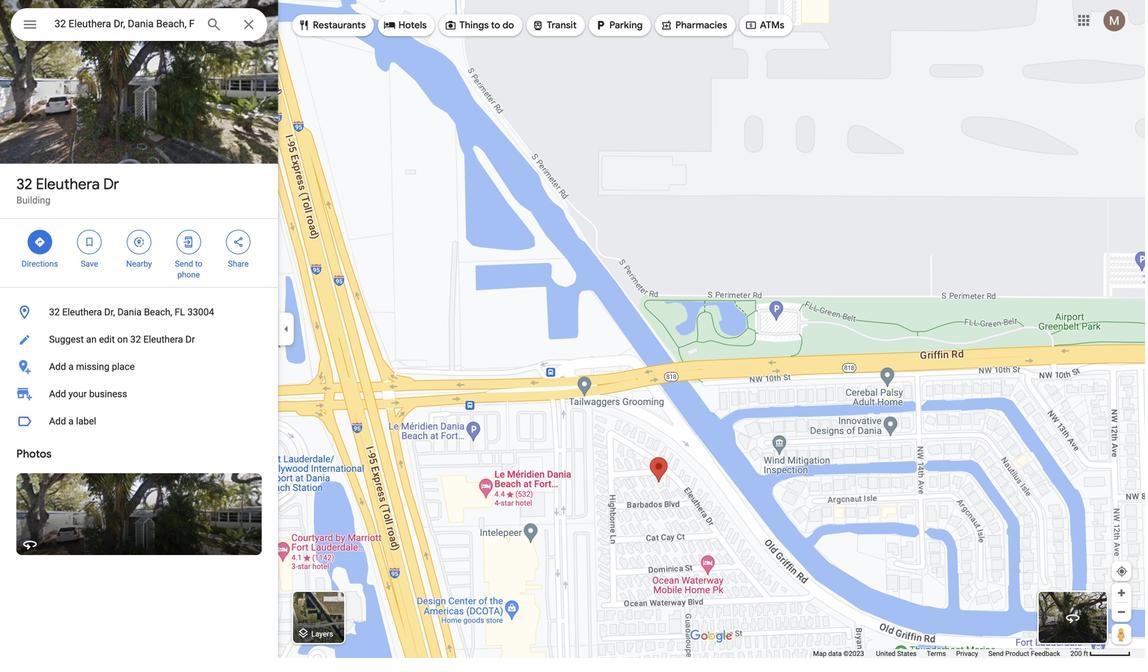Task type: vqa. For each thing, say whether or not it's contained in the screenshot.
place
yes



Task type: locate. For each thing, give the bounding box(es) containing it.
suggest
[[49, 334, 84, 345]]

add left the your
[[49, 388, 66, 400]]

1 a from the top
[[68, 361, 74, 372]]

map data ©2023
[[814, 650, 866, 658]]


[[661, 18, 673, 33]]

a inside add a missing place "button"
[[68, 361, 74, 372]]

states
[[898, 650, 917, 658]]


[[532, 18, 544, 33]]

0 vertical spatial a
[[68, 361, 74, 372]]

2 add from the top
[[49, 388, 66, 400]]

show street view coverage image
[[1112, 624, 1132, 644]]

add a missing place button
[[0, 353, 278, 381]]


[[384, 18, 396, 33]]

3 add from the top
[[49, 416, 66, 427]]

1 vertical spatial eleuthera
[[62, 307, 102, 318]]

footer
[[814, 649, 1071, 658]]

data
[[829, 650, 842, 658]]

add down the 'suggest'
[[49, 361, 66, 372]]

dania
[[117, 307, 142, 318]]

atms
[[760, 19, 785, 31]]

eleuthera down beach,
[[143, 334, 183, 345]]

united
[[876, 650, 896, 658]]

add left the label
[[49, 416, 66, 427]]

33004
[[187, 307, 214, 318]]

ft
[[1084, 650, 1089, 658]]

 things to do
[[445, 18, 514, 33]]

add a label button
[[0, 408, 278, 435]]

add inside "button"
[[49, 361, 66, 372]]

0 vertical spatial eleuthera
[[36, 175, 100, 194]]

0 vertical spatial 32
[[16, 175, 32, 194]]

to up phone
[[195, 259, 203, 269]]

beach,
[[144, 307, 172, 318]]

google maps element
[[0, 0, 1146, 658]]

32 right on
[[130, 334, 141, 345]]

0 vertical spatial to
[[491, 19, 501, 31]]

32 Eleuthera Dr, Dania Beach, FL 33004 field
[[11, 8, 267, 41]]

to inside send to phone
[[195, 259, 203, 269]]


[[183, 235, 195, 250]]

2 horizontal spatial 32
[[130, 334, 141, 345]]

0 horizontal spatial to
[[195, 259, 203, 269]]

footer inside google maps "element"
[[814, 649, 1071, 658]]

an
[[86, 334, 97, 345]]

send inside send to phone
[[175, 259, 193, 269]]

2 vertical spatial 32
[[130, 334, 141, 345]]

do
[[503, 19, 514, 31]]

send inside button
[[989, 650, 1004, 658]]

0 vertical spatial dr
[[103, 175, 119, 194]]

send to phone
[[175, 259, 203, 280]]

32 inside 32 eleuthera dr building
[[16, 175, 32, 194]]

0 horizontal spatial 32
[[16, 175, 32, 194]]

32 eleuthera dr building
[[16, 175, 119, 206]]

1 vertical spatial add
[[49, 388, 66, 400]]

eleuthera inside 32 eleuthera dr building
[[36, 175, 100, 194]]

a left the missing
[[68, 361, 74, 372]]

1 add from the top
[[49, 361, 66, 372]]

send left the product
[[989, 650, 1004, 658]]

feedback
[[1031, 650, 1061, 658]]

hotels
[[399, 19, 427, 31]]

transit
[[547, 19, 577, 31]]

add inside button
[[49, 416, 66, 427]]

fl
[[175, 307, 185, 318]]

2 vertical spatial add
[[49, 416, 66, 427]]

0 vertical spatial add
[[49, 361, 66, 372]]

a
[[68, 361, 74, 372], [68, 416, 74, 427]]

eleuthera
[[36, 175, 100, 194], [62, 307, 102, 318], [143, 334, 183, 345]]

save
[[81, 259, 98, 269]]

add your business link
[[0, 381, 278, 408]]

a left the label
[[68, 416, 74, 427]]

street view image
[[1065, 610, 1082, 626]]

zoom in image
[[1117, 588, 1127, 598]]

a inside add a label button
[[68, 416, 74, 427]]

1 vertical spatial a
[[68, 416, 74, 427]]

1 horizontal spatial 32
[[49, 307, 60, 318]]

32 up building
[[16, 175, 32, 194]]

1 horizontal spatial to
[[491, 19, 501, 31]]

missing
[[76, 361, 109, 372]]

to
[[491, 19, 501, 31], [195, 259, 203, 269]]

 parking
[[595, 18, 643, 33]]

your
[[68, 388, 87, 400]]

send up phone
[[175, 259, 193, 269]]

google account: madeline spawn  
(madeline.spawn@adept.ai) image
[[1104, 10, 1126, 31]]

show your location image
[[1116, 565, 1129, 578]]

1 vertical spatial send
[[989, 650, 1004, 658]]

to left do
[[491, 19, 501, 31]]

none field inside '32 eleuthera dr, dania beach, fl 33004' field
[[55, 16, 195, 32]]

dr,
[[104, 307, 115, 318]]

 atms
[[745, 18, 785, 33]]

 hotels
[[384, 18, 427, 33]]

2 a from the top
[[68, 416, 74, 427]]

footer containing map data ©2023
[[814, 649, 1071, 658]]

None field
[[55, 16, 195, 32]]

0 vertical spatial send
[[175, 259, 193, 269]]

 restaurants
[[298, 18, 366, 33]]

0 horizontal spatial send
[[175, 259, 193, 269]]

1 vertical spatial 32
[[49, 307, 60, 318]]

1 horizontal spatial send
[[989, 650, 1004, 658]]

1 vertical spatial dr
[[186, 334, 195, 345]]

32 up the 'suggest'
[[49, 307, 60, 318]]

zoom out image
[[1117, 607, 1127, 617]]

things
[[460, 19, 489, 31]]

dr
[[103, 175, 119, 194], [186, 334, 195, 345]]

privacy
[[957, 650, 979, 658]]

collapse side panel image
[[279, 322, 294, 337]]

©2023
[[844, 650, 865, 658]]

 transit
[[532, 18, 577, 33]]


[[745, 18, 758, 33]]

send for send to phone
[[175, 259, 193, 269]]

united states
[[876, 650, 917, 658]]

send for send product feedback
[[989, 650, 1004, 658]]

eleuthera left the dr,
[[62, 307, 102, 318]]

1 horizontal spatial dr
[[186, 334, 195, 345]]

eleuthera up building
[[36, 175, 100, 194]]

0 horizontal spatial dr
[[103, 175, 119, 194]]

send
[[175, 259, 193, 269], [989, 650, 1004, 658]]

32
[[16, 175, 32, 194], [49, 307, 60, 318], [130, 334, 141, 345]]

1 vertical spatial to
[[195, 259, 203, 269]]

add for add a missing place
[[49, 361, 66, 372]]

building
[[16, 195, 51, 206]]

32 eleuthera dr, dania beach, fl 33004 button
[[0, 299, 278, 326]]

 search field
[[11, 8, 267, 44]]

add
[[49, 361, 66, 372], [49, 388, 66, 400], [49, 416, 66, 427]]



Task type: describe. For each thing, give the bounding box(es) containing it.
layers
[[311, 630, 333, 638]]

a for label
[[68, 416, 74, 427]]

business
[[89, 388, 127, 400]]

suggest an edit on 32 eleuthera dr button
[[0, 326, 278, 353]]

on
[[117, 334, 128, 345]]

actions for 32 eleuthera dr region
[[0, 219, 278, 287]]

32 eleuthera dr main content
[[0, 0, 278, 658]]

eleuthera for dr
[[36, 175, 100, 194]]

200
[[1071, 650, 1082, 658]]

map
[[814, 650, 827, 658]]

photos
[[16, 447, 52, 461]]


[[595, 18, 607, 33]]

terms button
[[927, 649, 946, 658]]

add a label
[[49, 416, 96, 427]]

send product feedback
[[989, 650, 1061, 658]]

add for add your business
[[49, 388, 66, 400]]

terms
[[927, 650, 946, 658]]

nearby
[[126, 259, 152, 269]]

add for add a label
[[49, 416, 66, 427]]


[[22, 15, 38, 34]]

edit
[[99, 334, 115, 345]]

 button
[[11, 8, 49, 44]]


[[298, 18, 310, 33]]


[[83, 235, 96, 250]]

200 ft
[[1071, 650, 1089, 658]]

united states button
[[876, 649, 917, 658]]

32 eleuthera dr, dania beach, fl 33004
[[49, 307, 214, 318]]

32 for dr
[[16, 175, 32, 194]]

parking
[[610, 19, 643, 31]]


[[133, 235, 145, 250]]

dr inside button
[[186, 334, 195, 345]]

privacy button
[[957, 649, 979, 658]]

pharmacies
[[676, 19, 728, 31]]

add a missing place
[[49, 361, 135, 372]]

to inside  things to do
[[491, 19, 501, 31]]

directions
[[21, 259, 58, 269]]

32 for dr,
[[49, 307, 60, 318]]

send product feedback button
[[989, 649, 1061, 658]]

 pharmacies
[[661, 18, 728, 33]]

phone
[[177, 270, 200, 280]]

label
[[76, 416, 96, 427]]

200 ft button
[[1071, 650, 1131, 658]]


[[34, 235, 46, 250]]

place
[[112, 361, 135, 372]]


[[445, 18, 457, 33]]

add your business
[[49, 388, 127, 400]]

dr inside 32 eleuthera dr building
[[103, 175, 119, 194]]

share
[[228, 259, 249, 269]]

eleuthera for dr,
[[62, 307, 102, 318]]

a for missing
[[68, 361, 74, 372]]

product
[[1006, 650, 1030, 658]]

restaurants
[[313, 19, 366, 31]]


[[232, 235, 245, 250]]

2 vertical spatial eleuthera
[[143, 334, 183, 345]]

suggest an edit on 32 eleuthera dr
[[49, 334, 195, 345]]



